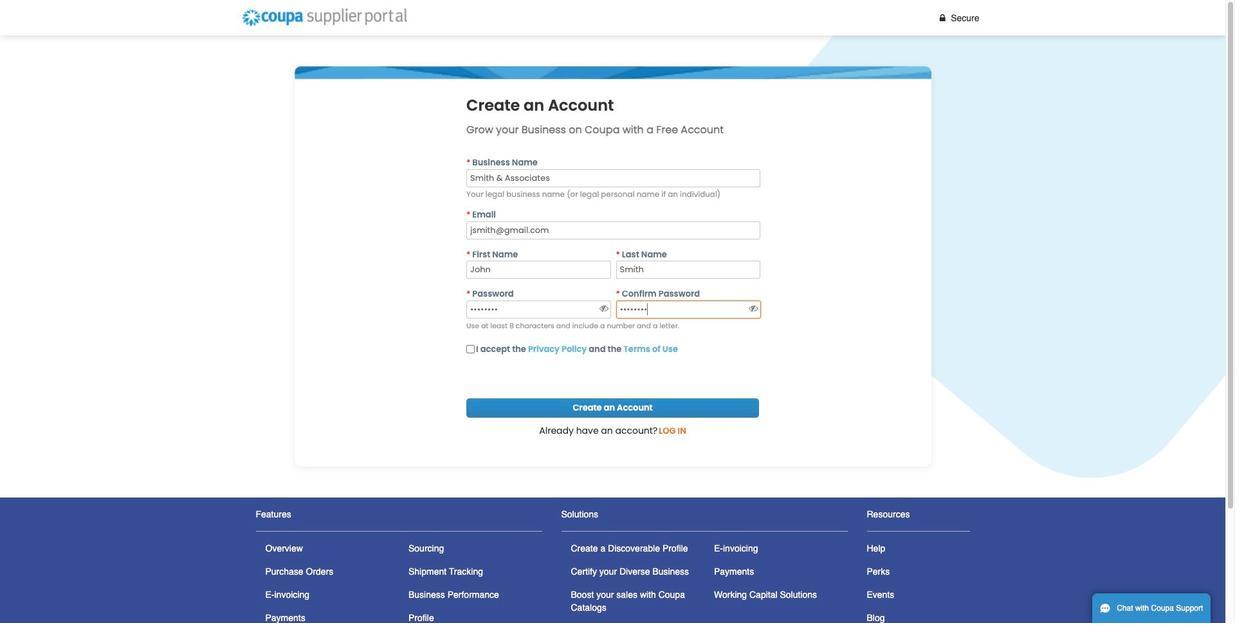Task type: vqa. For each thing, say whether or not it's contained in the screenshot.
'option' at the bottom left
yes



Task type: locate. For each thing, give the bounding box(es) containing it.
None password field
[[467, 301, 612, 319], [616, 301, 761, 319], [467, 301, 612, 319], [616, 301, 761, 319]]

None text field
[[467, 169, 761, 187], [467, 221, 761, 239], [616, 261, 761, 279], [467, 169, 761, 187], [467, 221, 761, 239], [616, 261, 761, 279]]

None checkbox
[[467, 345, 475, 354]]

coupa supplier portal image
[[236, 3, 413, 32]]

None text field
[[467, 261, 611, 279]]

fw image
[[937, 13, 949, 22], [599, 304, 610, 313], [749, 304, 760, 313]]



Task type: describe. For each thing, give the bounding box(es) containing it.
0 horizontal spatial fw image
[[599, 304, 610, 313]]

1 horizontal spatial fw image
[[749, 304, 760, 313]]

2 horizontal spatial fw image
[[937, 13, 949, 22]]



